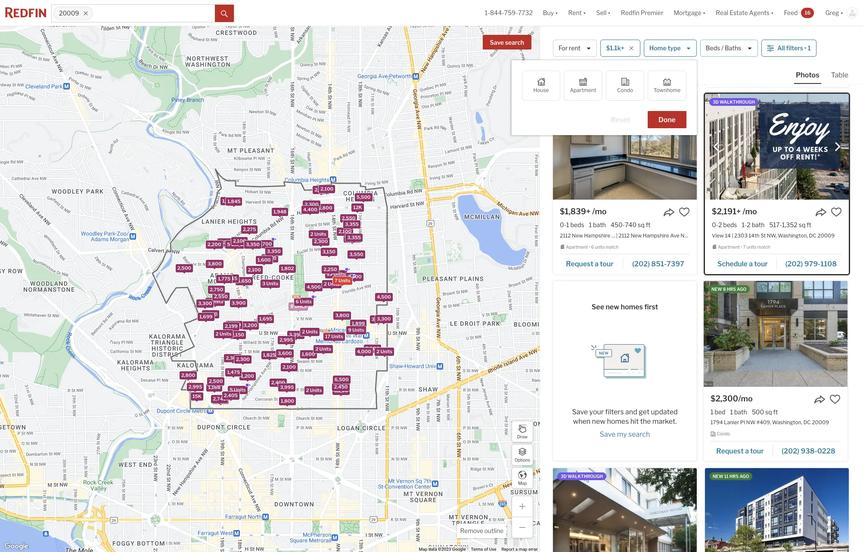 Task type: vqa. For each thing, say whether or not it's contained in the screenshot.
Schools tab
no



Task type: describe. For each thing, give the bounding box(es) containing it.
agents
[[750, 9, 770, 17]]

0 horizontal spatial 4,400
[[303, 207, 317, 213]]

1 horizontal spatial 2,550
[[342, 215, 356, 222]]

9,845
[[316, 205, 330, 211]]

0 horizontal spatial condo
[[566, 57, 580, 62]]

favorite button image for $2,135+ /mo
[[831, 20, 842, 31]]

beds / baths
[[706, 45, 742, 52]]

3 units
[[262, 281, 278, 287]]

favorite button image for $3,150 /mo
[[679, 20, 690, 31]]

517-
[[770, 222, 782, 229]]

favorite button checkbox for $2,300 /mo
[[830, 394, 841, 405]]

1 horizontal spatial 2,700
[[315, 187, 328, 193]]

1-844-759-7732 link
[[485, 9, 533, 17]]

1 vertical spatial 2,800
[[181, 372, 195, 379]]

bath for $2,135+ /mo
[[745, 34, 758, 42]]

#409,
[[757, 420, 771, 426]]

photo of 1419 clifton st nw #105, washington, dc 20009 image
[[553, 0, 697, 13]]

500
[[752, 409, 764, 416]]

favorite button image for $1,839+ /mo
[[679, 207, 690, 218]]

16 for 16
[[805, 9, 811, 16]]

(202) 979-1108 link
[[777, 256, 842, 271]]

2,250
[[324, 267, 337, 273]]

home type button
[[644, 40, 697, 57]]

save my search
[[600, 431, 650, 439]]

greg ▾
[[826, 9, 844, 17]]

115 rentals •
[[553, 69, 591, 77]]

previous button image
[[712, 143, 721, 151]]

(202) 938-0228
[[782, 448, 836, 456]]

request a tour for $2,300
[[717, 448, 764, 456]]

0 horizontal spatial 1,600
[[258, 257, 271, 263]]

real estate agents ▾ link
[[716, 0, 774, 26]]

0 vertical spatial 3,800
[[208, 261, 222, 267]]

7397
[[667, 260, 685, 268]]

1 bath for $2,135+
[[741, 34, 758, 42]]

save for save my search
[[600, 431, 616, 439]]

sq for $2,135+ /mo
[[795, 34, 801, 42]]

2,100 up 4,650
[[248, 267, 261, 273]]

ago for new 8 hrs ago
[[737, 287, 747, 292]]

0- for $1,839+
[[560, 222, 567, 229]]

greg
[[826, 9, 840, 17]]

517-1,352 sq ft
[[770, 222, 812, 229]]

remove $1.1k+ image
[[629, 46, 634, 51]]

a for $2,191+ /mo
[[749, 260, 753, 268]]

save for save search
[[490, 39, 504, 46]]

2 units down 16 units
[[324, 281, 340, 287]]

2,100 down 2,275
[[233, 238, 246, 244]]

see new homes first
[[592, 303, 658, 312]]

0 vertical spatial 3,355
[[345, 221, 359, 227]]

nw for $3,150 /mo
[[596, 45, 606, 52]]

beds for $2,191+ /mo
[[724, 222, 737, 229]]

1,845
[[228, 199, 241, 205]]

1 down $1,839+ /mo
[[589, 222, 592, 229]]

tour for $3,150 /mo
[[600, 73, 613, 81]]

3,000
[[348, 274, 362, 280]]

2 units right "4,000"
[[377, 349, 393, 355]]

2 horizontal spatial nw,
[[793, 45, 803, 52]]

map for map data ©2023 google
[[419, 548, 428, 552]]

a favorited home image
[[582, 331, 668, 389]]

photo of 1794 lanier pl nw #409, washington, dc 20009 image
[[704, 281, 848, 387]]

0 horizontal spatial 2,550
[[214, 294, 228, 300]]

0 vertical spatial 4,500
[[307, 284, 321, 290]]

3,200
[[244, 323, 257, 329]]

next button image
[[834, 143, 842, 151]]

Townhome checkbox
[[648, 71, 687, 101]]

1108
[[821, 260, 837, 268]]

2,150
[[231, 332, 244, 338]]

save for save your filters and get updated when new homes hit the market.
[[572, 408, 588, 416]]

filters inside button
[[787, 45, 804, 52]]

▾ for buy ▾
[[555, 9, 558, 17]]

500 sq ft
[[752, 409, 778, 416]]

1 horizontal spatial 2,995
[[280, 337, 293, 343]]

(202) 979-1108
[[786, 260, 837, 268]]

(202) for $1,839+ /mo
[[632, 260, 650, 268]]

$2,300
[[711, 395, 739, 404]]

1419
[[560, 45, 572, 52]]

ft up remove $1.1k+ icon
[[630, 34, 635, 42]]

2 units down 17
[[316, 346, 331, 352]]

1 horizontal spatial |
[[732, 232, 734, 239]]

your
[[590, 408, 604, 416]]

rent inside dropdown button
[[569, 9, 582, 17]]

2 baths
[[584, 34, 604, 42]]

reset button
[[600, 111, 641, 128]]

schedule a tour
[[718, 260, 768, 268]]

11
[[725, 474, 729, 479]]

dc down 0-2 beds
[[723, 232, 730, 239]]

sort :
[[595, 69, 609, 76]]

2 2112 from the left
[[619, 232, 630, 239]]

request a tour button for $1,839+
[[560, 257, 623, 270]]

rent ▾ button
[[569, 0, 586, 26]]

(240) 482-8800
[[630, 73, 685, 81]]

ft for $1,839+ /mo
[[646, 222, 651, 229]]

request a tour for $3,150
[[566, 73, 613, 81]]

match for $1,839+ /mo
[[606, 245, 619, 250]]

all filters • 1 button
[[762, 40, 817, 57]]

1 up "the"
[[719, 34, 721, 42]]

map region
[[0, 7, 627, 553]]

apartment for apartment • 2 units match
[[718, 57, 740, 62]]

0 vertical spatial homes
[[621, 303, 643, 312]]

condo inside checkbox
[[617, 87, 633, 93]]

1 horizontal spatial nw,
[[767, 232, 777, 239]]

2 units down 2,199
[[216, 331, 231, 337]]

#105,
[[607, 45, 620, 52]]

washington, down 0-2 beds
[[692, 232, 722, 239]]

photo of 1884 columbia rd nw, washington, dc 20009 image
[[705, 0, 849, 13]]

0 horizontal spatial walkthrough
[[568, 474, 603, 479]]

townhome
[[654, 87, 681, 93]]

0 vertical spatial 6
[[591, 245, 594, 250]]

759-
[[504, 9, 518, 17]]

sort
[[595, 69, 608, 76]]

remove outline
[[460, 528, 504, 535]]

submit search image
[[221, 10, 228, 17]]

hit
[[631, 418, 639, 426]]

1 vertical spatial 5 units
[[230, 387, 246, 393]]

0 horizontal spatial 3d walkthrough
[[561, 474, 603, 479]]

0 vertical spatial apartments
[[587, 35, 642, 46]]

1 horizontal spatial walkthrough
[[720, 100, 755, 105]]

8 inside map region
[[290, 304, 294, 310]]

1 vertical spatial search
[[629, 431, 650, 439]]

(202) 938-0228 link
[[773, 444, 841, 458]]

redfin premier button
[[616, 0, 669, 26]]

14
[[725, 232, 731, 239]]

1 left bed on the right of page
[[711, 409, 714, 416]]

mortgage ▾
[[674, 9, 706, 17]]

$2,191+
[[712, 207, 741, 216]]

1 up promenade
[[741, 34, 744, 42]]

5,500
[[357, 194, 371, 200]]

a left map
[[516, 548, 518, 552]]

3,900
[[232, 300, 246, 306]]

photos button
[[795, 71, 830, 84]]

1 horizontal spatial 4,500
[[377, 294, 391, 300]]

16 units
[[327, 271, 345, 277]]

1,775
[[218, 276, 231, 282]]

homes inside save your filters and get updated when new homes hit the market.
[[607, 418, 629, 426]]

when
[[573, 418, 591, 426]]

926-
[[802, 73, 819, 81]]

hrs for 8
[[727, 287, 736, 292]]

report a map error
[[502, 548, 538, 552]]

1 up lanier
[[730, 409, 733, 416]]

• for apartment • 2 units match
[[741, 57, 743, 62]]

photo of 1616 18th st nw, washington, dc 20009 image
[[553, 469, 697, 553]]

real estate agents ▾
[[716, 9, 774, 17]]

units for $1,839+ /mo
[[595, 245, 605, 250]]

0 vertical spatial 7
[[743, 245, 746, 250]]

request a tour button for $2,300
[[711, 445, 773, 457]]

1 horizontal spatial 8
[[723, 287, 726, 292]]

washington, for #409,
[[773, 420, 803, 426]]

0 horizontal spatial nw,
[[681, 232, 691, 239]]

for rent
[[559, 45, 581, 52]]

sq up 1794 lanier pl nw #409, washington, dc 20009
[[766, 409, 772, 416]]

first
[[645, 303, 658, 312]]

report
[[502, 548, 515, 552]]

$3,150
[[560, 20, 586, 29]]

3d & video tour
[[583, 100, 621, 105]]

1 hampshire from the left
[[584, 232, 611, 239]]

470-1,000 sq ft
[[763, 34, 807, 42]]

0-1 beds for $2,135+ /mo
[[712, 34, 737, 42]]

favorite button checkbox for $3,150 /mo
[[679, 20, 690, 31]]

0 vertical spatial 3,350
[[246, 242, 260, 248]]

(202) for $2,135+ /mo
[[783, 73, 801, 81]]

ft for $2,191+ /mo
[[807, 222, 812, 229]]

2 beds
[[560, 34, 579, 42]]

1,200
[[241, 374, 254, 380]]

• for apartment • 7 units match
[[741, 245, 743, 250]]

1,899
[[352, 321, 365, 327]]

1 vertical spatial 3,355
[[347, 235, 361, 241]]

0 vertical spatial 5 units
[[227, 242, 243, 248]]

2,400
[[271, 380, 285, 386]]

data
[[429, 548, 437, 552]]

Apartment checkbox
[[564, 71, 603, 101]]

apartment for apartment
[[570, 87, 597, 93]]

2 units up 3,150 in the top left of the page
[[311, 231, 326, 237]]

dc for 1419 clifton st nw #105, washington, dc 20009
[[653, 45, 660, 52]]

1 down $1,839+ at top right
[[567, 222, 569, 229]]

promenade
[[723, 45, 751, 52]]

beds up for rent
[[565, 34, 579, 42]]

1 vertical spatial apartments
[[631, 232, 660, 239]]

House checkbox
[[522, 71, 561, 101]]

• inside button
[[805, 45, 807, 52]]

search inside save search button
[[505, 39, 524, 46]]

0 vertical spatial 2,800
[[319, 205, 333, 211]]

favorite button image for $2,191+ /mo
[[831, 207, 842, 218]]

| for $2,135+ /mo
[[745, 45, 747, 52]]

/mo for $2,300 /mo
[[739, 395, 753, 404]]

1794 lanier pl nw #409, washington, dc 20009
[[711, 420, 830, 426]]

updated
[[651, 408, 678, 416]]

851-
[[652, 260, 667, 268]]

hrs for 11
[[730, 474, 739, 479]]

photo of 2112 new hampshire ave nw, washington, dc 20009 image
[[553, 94, 697, 200]]

option group containing house
[[522, 71, 687, 101]]

1 bath for $2,300
[[730, 409, 747, 416]]

2 vertical spatial condo
[[717, 432, 730, 437]]

new for new 8 hrs ago
[[712, 287, 722, 292]]

buy ▾
[[543, 9, 558, 17]]

apartment • 2 units match
[[718, 57, 771, 62]]

dc down 517-1,352 sq ft
[[809, 232, 817, 239]]

0 horizontal spatial st
[[590, 45, 595, 52]]

(202) for $2,191+ /mo
[[786, 260, 803, 268]]

2 hampshire from the left
[[643, 232, 669, 239]]

:
[[608, 69, 609, 76]]

new inside save your filters and get updated when new homes hit the market.
[[592, 418, 606, 426]]

washington, down 517-1,352 sq ft
[[778, 232, 808, 239]]

1 inside button
[[808, 45, 811, 52]]

premier
[[641, 9, 664, 17]]

6,750
[[227, 322, 241, 328]]

0 horizontal spatial 2,700
[[258, 241, 272, 247]]

9
[[348, 328, 352, 334]]

new 11 hrs ago
[[713, 474, 749, 479]]

tour for $2,300 /mo
[[751, 448, 764, 456]]

0 horizontal spatial 2,995
[[189, 385, 202, 391]]

$3,150 /mo
[[560, 20, 601, 29]]



Task type: locate. For each thing, give the bounding box(es) containing it.
0 vertical spatial new
[[712, 287, 722, 292]]

real estate agents ▾ button
[[711, 0, 779, 26]]

2,405
[[224, 393, 238, 399]]

1 horizontal spatial new
[[606, 303, 620, 312]]

(240) 482-8800 link
[[622, 69, 690, 84]]

0 vertical spatial 2,550
[[342, 215, 356, 222]]

2 favorite button checkbox from the top
[[679, 207, 690, 218]]

buy
[[543, 9, 554, 17]]

0 vertical spatial 2,500
[[177, 265, 191, 271]]

apartment for apartment • 6 units match
[[566, 245, 588, 250]]

16 for 16 units
[[327, 271, 333, 277]]

match down view 14 | 2303 14th st nw, washington, dc 20009
[[758, 245, 771, 250]]

a inside 'button'
[[749, 260, 753, 268]]

apartment inside option
[[570, 87, 597, 93]]

0 vertical spatial 5
[[227, 242, 230, 248]]

homes
[[621, 303, 643, 312], [607, 418, 629, 426]]

0 vertical spatial request a tour button
[[560, 70, 622, 83]]

favorite button checkbox
[[679, 20, 690, 31], [679, 207, 690, 218]]

save inside save your filters and get updated when new homes hit the market.
[[572, 408, 588, 416]]

bath up the '2112 new hampshire avenue apartments' on the top of page
[[593, 222, 606, 229]]

for rent button
[[553, 40, 597, 57]]

1 right rd
[[808, 45, 811, 52]]

a
[[594, 73, 598, 81], [595, 260, 599, 268], [749, 260, 753, 268], [745, 448, 749, 456], [516, 548, 518, 552]]

3,800 up 1,775
[[208, 261, 222, 267]]

new down schedule
[[712, 287, 722, 292]]

16
[[805, 9, 811, 16], [327, 271, 333, 277]]

/mo for $2,191+ /mo
[[743, 207, 757, 216]]

2,550 down '2,750'
[[214, 294, 228, 300]]

washington, for nw,
[[804, 45, 835, 52]]

(202) left 979-
[[786, 260, 803, 268]]

2 new from the left
[[631, 232, 642, 239]]

0 horizontal spatial 4,500
[[307, 284, 321, 290]]

3 ▾ from the left
[[608, 9, 611, 17]]

0 horizontal spatial nw
[[596, 45, 606, 52]]

0 vertical spatial new
[[606, 303, 620, 312]]

1 vertical spatial walkthrough
[[568, 474, 603, 479]]

nw right pl
[[746, 420, 756, 426]]

2,550
[[342, 215, 356, 222], [214, 294, 228, 300]]

request for $2,300
[[717, 448, 744, 456]]

table
[[831, 71, 849, 79]]

▾ right "greg"
[[841, 9, 844, 17]]

1 vertical spatial 6
[[296, 299, 299, 305]]

1 vertical spatial rent
[[659, 35, 681, 46]]

1 vertical spatial save
[[572, 408, 588, 416]]

• for apartment • 6 units match
[[589, 245, 590, 250]]

6 inside map region
[[296, 299, 299, 305]]

bath up pl
[[735, 409, 747, 416]]

map inside button
[[518, 481, 527, 486]]

1 vertical spatial favorite button checkbox
[[831, 207, 842, 218]]

ft right "740"
[[646, 222, 651, 229]]

482-
[[650, 73, 666, 81]]

0-1 beds down $1,839+ at top right
[[560, 222, 584, 229]]

a for $2,300 /mo
[[745, 448, 749, 456]]

request a tour button for $3,150
[[560, 70, 622, 83]]

1 horizontal spatial 1-
[[742, 222, 747, 229]]

sq right "740"
[[638, 222, 645, 229]]

1 horizontal spatial 4,400
[[346, 236, 360, 242]]

match down the '2112 new hampshire avenue apartments' on the top of page
[[606, 245, 619, 250]]

1 vertical spatial 3,350
[[267, 249, 281, 255]]

0 vertical spatial save
[[490, 39, 504, 46]]

450-
[[611, 222, 625, 229]]

1,802
[[281, 266, 294, 272]]

sq up all filters • 1
[[795, 34, 801, 42]]

sq
[[622, 34, 629, 42], [795, 34, 801, 42], [638, 222, 645, 229], [799, 222, 806, 229], [766, 409, 772, 416]]

1 bath for $1,839+
[[589, 222, 606, 229]]

1 horizontal spatial 2,800
[[319, 205, 333, 211]]

(202) left 938-
[[782, 448, 800, 456]]

1 ▾ from the left
[[555, 9, 558, 17]]

favorite button checkbox for $2,191+ /mo
[[831, 207, 842, 218]]

video
[[595, 100, 608, 105]]

6 units
[[296, 299, 312, 305]]

7 units
[[335, 278, 351, 284]]

/mo up 2 baths
[[586, 20, 601, 29]]

1 vertical spatial 7
[[335, 278, 338, 284]]

1 vertical spatial 3,800
[[335, 313, 350, 319]]

▾ right sell
[[608, 9, 611, 17]]

1 2112 from the left
[[560, 232, 571, 239]]

0 vertical spatial favorite button checkbox
[[679, 20, 690, 31]]

/mo down real estate agents ▾
[[744, 20, 759, 29]]

bath up 14th
[[752, 222, 765, 229]]

tour for $2,191+ /mo
[[754, 260, 768, 268]]

1 horizontal spatial nw
[[746, 420, 756, 426]]

0 vertical spatial 16
[[805, 9, 811, 16]]

$1.1k+ button
[[601, 40, 641, 57]]

2,100 down the 3,600 at the bottom of page
[[283, 365, 296, 371]]

rent up $3,150
[[569, 9, 582, 17]]

1 vertical spatial request a tour
[[566, 260, 614, 268]]

1 vertical spatial condo
[[617, 87, 633, 93]]

1 vertical spatial st
[[761, 232, 766, 239]]

0 horizontal spatial new
[[592, 418, 606, 426]]

photo of 2303 14th st nw, washington, dc 20009 image
[[705, 94, 849, 200]]

new for new 11 hrs ago
[[713, 474, 724, 479]]

remove
[[460, 528, 483, 535]]

table button
[[830, 71, 851, 83]]

3,355 down 12k
[[345, 221, 359, 227]]

ft for $2,135+ /mo
[[803, 34, 807, 42]]

clifton
[[573, 45, 589, 52]]

sq for $2,191+ /mo
[[799, 222, 806, 229]]

0 vertical spatial 8
[[723, 287, 726, 292]]

0 horizontal spatial map
[[419, 548, 428, 552]]

| for $1,839+ /mo
[[616, 232, 618, 239]]

favorite button checkbox up | 2112 new hampshire ave nw, washington, dc 20009 on the top of page
[[679, 207, 690, 218]]

condo down "rent"
[[566, 57, 580, 62]]

/mo for $1,839+ /mo
[[592, 207, 607, 216]]

bath for $1,839+ /mo
[[593, 222, 606, 229]]

1 horizontal spatial 3d walkthrough
[[713, 100, 755, 105]]

None search field
[[93, 5, 215, 22]]

new left the 11
[[713, 474, 724, 479]]

schedule a tour button
[[712, 257, 777, 270]]

0- down $1,839+ at top right
[[560, 222, 567, 229]]

search down 759-
[[505, 39, 524, 46]]

apartment • 7 units match
[[718, 245, 771, 250]]

6 down the '2112 new hampshire avenue apartments' on the top of page
[[591, 245, 594, 250]]

dc up table at right top
[[836, 45, 843, 52]]

0 vertical spatial st
[[590, 45, 595, 52]]

new down your
[[592, 418, 606, 426]]

0 vertical spatial 4,400
[[303, 207, 317, 213]]

sell ▾ button
[[597, 0, 611, 26]]

0 vertical spatial request
[[566, 73, 593, 81]]

1,948
[[274, 209, 287, 215]]

(202) 851-7397 link
[[623, 256, 690, 271]]

1 horizontal spatial 1,600
[[302, 351, 315, 357]]

0 horizontal spatial 3,350
[[246, 242, 260, 248]]

2,550 down 12k
[[342, 215, 356, 222]]

hrs down schedule
[[727, 287, 736, 292]]

a right schedule
[[749, 260, 753, 268]]

▾ for rent ▾
[[583, 9, 586, 17]]

▾ right agents
[[771, 9, 774, 17]]

16 right "feed"
[[805, 9, 811, 16]]

1 horizontal spatial 3d
[[583, 100, 589, 105]]

0 horizontal spatial 3d
[[561, 474, 567, 479]]

$1,839+
[[560, 207, 591, 216]]

8 down schedule
[[723, 287, 726, 292]]

google image
[[2, 542, 31, 553]]

beds for $1,839+ /mo
[[571, 222, 584, 229]]

2,700 up 1,900
[[258, 241, 272, 247]]

rent ▾ button
[[563, 0, 591, 26]]

2,800 up 15k
[[181, 372, 195, 379]]

favorite button checkbox down 'mortgage' at top
[[679, 20, 690, 31]]

1 vertical spatial 16
[[327, 271, 333, 277]]

0 vertical spatial walkthrough
[[720, 100, 755, 105]]

filters inside save your filters and get updated when new homes hit the market.
[[605, 408, 624, 416]]

save
[[490, 39, 504, 46], [572, 408, 588, 416], [600, 431, 616, 439]]

2112 new hampshire avenue apartments
[[560, 232, 660, 239]]

1,600 up 3
[[258, 257, 271, 263]]

6 ▾ from the left
[[841, 9, 844, 17]]

2 horizontal spatial condo
[[717, 432, 730, 437]]

0 vertical spatial 1,600
[[258, 257, 271, 263]]

hampshire
[[584, 232, 611, 239], [643, 232, 669, 239]]

Condo checkbox
[[606, 71, 645, 101]]

1794
[[711, 420, 723, 426]]

st right 14th
[[761, 232, 766, 239]]

• right rd
[[805, 45, 807, 52]]

1 bath
[[741, 34, 758, 42], [589, 222, 606, 229], [730, 409, 747, 416]]

1 horizontal spatial 2112
[[619, 232, 630, 239]]

1 vertical spatial 2,550
[[214, 294, 228, 300]]

4,400 right 1,948
[[303, 207, 317, 213]]

1,699
[[200, 314, 213, 320]]

2 ▾ from the left
[[583, 9, 586, 17]]

3,300
[[198, 301, 212, 307], [377, 316, 391, 322], [372, 317, 386, 323]]

bed
[[715, 409, 726, 416]]

1 vertical spatial new
[[592, 418, 606, 426]]

dc for 1794 lanier pl nw #409, washington, dc 20009
[[804, 420, 811, 426]]

favorite button checkbox for $2,135+ /mo
[[831, 20, 842, 31]]

sq for $1,839+ /mo
[[638, 222, 645, 229]]

apartment
[[718, 57, 740, 62], [570, 87, 597, 93], [566, 245, 588, 250], [718, 245, 740, 250]]

0 horizontal spatial |
[[616, 232, 618, 239]]

▾ inside buy ▾ dropdown button
[[555, 9, 558, 17]]

2112
[[560, 232, 571, 239], [619, 232, 630, 239]]

0 horizontal spatial 7
[[335, 278, 338, 284]]

1 horizontal spatial search
[[629, 431, 650, 439]]

nw for $2,300 /mo
[[746, 420, 756, 426]]

2,500
[[177, 265, 191, 271], [209, 379, 223, 385]]

apartment down the '2112 new hampshire avenue apartments' on the top of page
[[566, 245, 588, 250]]

1 bath up the '2112 new hampshire avenue apartments' on the top of page
[[589, 222, 606, 229]]

request for $1,839+
[[566, 260, 594, 268]]

map button
[[512, 468, 533, 489]]

save inside button
[[490, 39, 504, 46]]

save down 844- at the top of the page
[[490, 39, 504, 46]]

1- for 844-
[[485, 9, 490, 17]]

filters right "all"
[[787, 45, 804, 52]]

2 units down '2,750'
[[207, 299, 223, 305]]

dialog
[[512, 60, 697, 135]]

16 inside map region
[[327, 271, 333, 277]]

8 left 6 units
[[290, 304, 294, 310]]

1 vertical spatial favorite button checkbox
[[679, 207, 690, 218]]

condo down 1794
[[717, 432, 730, 437]]

1,000
[[777, 34, 793, 42]]

dialog containing reset
[[512, 60, 697, 135]]

$2,191+ /mo
[[712, 207, 757, 216]]

1 vertical spatial 0-1 beds
[[560, 222, 584, 229]]

home type
[[650, 45, 681, 52]]

2,100 up 9,845
[[321, 186, 334, 192]]

1 horizontal spatial 3,350
[[267, 249, 281, 255]]

1 horizontal spatial new
[[631, 232, 642, 239]]

request for $3,150
[[566, 73, 593, 81]]

▾ up $3,150 /mo
[[583, 9, 586, 17]]

0- for $2,191+
[[712, 222, 719, 229]]

1 horizontal spatial hampshire
[[643, 232, 669, 239]]

5 ▾ from the left
[[771, 9, 774, 17]]

map for map
[[518, 481, 527, 486]]

sq right 993
[[622, 34, 629, 42]]

new
[[572, 232, 583, 239], [631, 232, 642, 239]]

• down the '2112 new hampshire avenue apartments' on the top of page
[[589, 245, 590, 250]]

0-1 beds for $1,839+ /mo
[[560, 222, 584, 229]]

units down 1884 on the right top of page
[[747, 57, 757, 62]]

(240)
[[630, 73, 649, 81]]

dc up the (202) 938-0228 link
[[804, 420, 811, 426]]

1-844-759-7732
[[485, 9, 533, 17]]

/
[[722, 45, 724, 52]]

rent ▾
[[569, 9, 586, 17]]

apartment for apartment • 7 units match
[[718, 245, 740, 250]]

▾ for greg ▾
[[841, 9, 844, 17]]

6 up 3,395
[[296, 299, 299, 305]]

recommended
[[610, 69, 654, 76]]

1 horizontal spatial save
[[572, 408, 588, 416]]

units for $2,191+ /mo
[[747, 245, 757, 250]]

rent
[[569, 45, 581, 52]]

0 vertical spatial 2,700
[[315, 187, 328, 193]]

search down "hit"
[[629, 431, 650, 439]]

a down pl
[[745, 448, 749, 456]]

1,815
[[225, 276, 237, 282]]

▾ for mortgage ▾
[[703, 9, 706, 17]]

7 down 2303
[[743, 245, 746, 250]]

1,475
[[227, 370, 240, 376]]

0 vertical spatial 3d walkthrough
[[713, 100, 755, 105]]

2112 down 450-740 sq ft at the top right
[[619, 232, 630, 239]]

rent right 'for'
[[659, 35, 681, 46]]

▾ inside sell ▾ dropdown button
[[608, 9, 611, 17]]

2,100 up 3,550
[[339, 229, 352, 235]]

1 horizontal spatial 2,500
[[209, 379, 223, 385]]

16 down 3,150 in the top left of the page
[[327, 271, 333, 277]]

beds
[[706, 45, 720, 52]]

2 units right 3,995
[[306, 388, 322, 394]]

1 vertical spatial filters
[[605, 408, 624, 416]]

options
[[515, 458, 530, 463]]

washington, for #105,
[[621, 45, 652, 52]]

1,352
[[782, 222, 798, 229]]

1 favorite button checkbox from the top
[[679, 20, 690, 31]]

beds for $2,135+ /mo
[[723, 34, 737, 42]]

match for $2,191+ /mo
[[758, 245, 771, 250]]

1 horizontal spatial map
[[518, 481, 527, 486]]

1,695
[[259, 316, 272, 322]]

bath for $2,300 /mo
[[735, 409, 747, 416]]

(202) left the 851-
[[632, 260, 650, 268]]

condo up tour on the right top
[[617, 87, 633, 93]]

0 horizontal spatial new
[[572, 232, 583, 239]]

dc for | 1884 columbia rd nw, washington, dc 20009
[[836, 45, 843, 52]]

apartment down 14
[[718, 245, 740, 250]]

1 vertical spatial new
[[713, 474, 724, 479]]

1 bath up pl
[[730, 409, 747, 416]]

1,898
[[222, 198, 235, 204]]

my
[[617, 431, 627, 439]]

7
[[743, 245, 746, 250], [335, 278, 338, 284]]

0 vertical spatial condo
[[566, 57, 580, 62]]

▾ inside rent ▾ dropdown button
[[583, 9, 586, 17]]

1 new from the left
[[572, 232, 583, 239]]

washington, right #409,
[[773, 420, 803, 426]]

0 vertical spatial 2,995
[[280, 337, 293, 343]]

• down 2303
[[741, 245, 743, 250]]

▾ for sell ▾
[[608, 9, 611, 17]]

▾ inside mortgage ▾ dropdown button
[[703, 9, 706, 17]]

pl
[[741, 420, 745, 426]]

938-
[[801, 448, 818, 456]]

ago for new 11 hrs ago
[[740, 474, 749, 479]]

all
[[778, 45, 785, 52]]

walkthrough
[[720, 100, 755, 105], [568, 474, 603, 479]]

2,700 up 9,845
[[315, 187, 328, 193]]

nw, down 517-
[[767, 232, 777, 239]]

2 vertical spatial request a tour
[[717, 448, 764, 456]]

7 inside map region
[[335, 278, 338, 284]]

3,995
[[280, 385, 294, 391]]

option group
[[522, 71, 687, 101]]

favorite button image
[[830, 394, 841, 405]]

1 bed
[[711, 409, 726, 416]]

2112 down $1,839+ at top right
[[560, 232, 571, 239]]

| 2112 new hampshire ave nw, washington, dc 20009
[[616, 232, 749, 239]]

1 horizontal spatial 3,800
[[335, 313, 350, 319]]

1 vertical spatial 2,700
[[258, 241, 272, 247]]

beds / baths button
[[700, 40, 758, 57]]

| 1884 columbia rd nw, washington, dc 20009
[[745, 45, 861, 52]]

2 horizontal spatial |
[[745, 45, 747, 52]]

2 horizontal spatial save
[[600, 431, 616, 439]]

remove 20009 image
[[83, 11, 88, 16]]

1 horizontal spatial 7
[[743, 245, 746, 250]]

save up when
[[572, 408, 588, 416]]

nw, right ave
[[681, 232, 691, 239]]

sell
[[597, 9, 607, 17]]

see
[[592, 303, 605, 312]]

1 vertical spatial 4,500
[[377, 294, 391, 300]]

7,900
[[366, 346, 380, 352]]

new down "740"
[[631, 232, 642, 239]]

apartment down beds / baths button
[[718, 57, 740, 62]]

0- up "view"
[[712, 222, 719, 229]]

photo of 1777 columbia rd nw, washington, dc 20009 image
[[705, 469, 849, 553]]

2 units
[[311, 231, 326, 237], [324, 281, 340, 287], [207, 299, 223, 305], [302, 329, 318, 335], [216, 331, 231, 337], [316, 346, 331, 352], [377, 349, 393, 355], [306, 388, 322, 394]]

4,400 up 3,550
[[346, 236, 360, 242]]

0 horizontal spatial 2,500
[[177, 265, 191, 271]]

the
[[712, 45, 722, 52]]

7 down 16 units
[[335, 278, 338, 284]]

1 vertical spatial 2,995
[[189, 385, 202, 391]]

request a tour for $1,839+
[[566, 260, 614, 268]]

1 horizontal spatial condo
[[617, 87, 633, 93]]

baths
[[589, 34, 604, 42]]

14th
[[749, 232, 760, 239]]

reset
[[611, 116, 630, 124]]

2 units left 17
[[302, 329, 318, 335]]

3,250
[[334, 388, 348, 394]]

tour inside 'button'
[[754, 260, 768, 268]]

1 vertical spatial request
[[566, 260, 594, 268]]

new right see
[[606, 303, 620, 312]]

1- up 2303
[[742, 222, 747, 229]]

0- for $2,135+
[[712, 34, 719, 42]]

| right 14
[[732, 232, 734, 239]]

favorite button checkbox for $1,839+ /mo
[[679, 207, 690, 218]]

0 vertical spatial 1 bath
[[741, 34, 758, 42]]

1 vertical spatial homes
[[607, 418, 629, 426]]

tour for $1,839+ /mo
[[600, 260, 614, 268]]

2 vertical spatial 1 bath
[[730, 409, 747, 416]]

470-
[[763, 34, 777, 42]]

(202) for $2,300 /mo
[[782, 448, 800, 456]]

a for $1,839+ /mo
[[595, 260, 599, 268]]

1 vertical spatial hrs
[[730, 474, 739, 479]]

0 vertical spatial 1-
[[485, 9, 490, 17]]

1 vertical spatial 1,600
[[302, 351, 315, 357]]

/mo for $2,135+ /mo
[[744, 20, 759, 29]]

favorite button checkbox
[[831, 20, 842, 31], [831, 207, 842, 218], [830, 394, 841, 405]]

nw, right rd
[[793, 45, 803, 52]]

0 vertical spatial request a tour
[[566, 73, 613, 81]]

ft up 1794 lanier pl nw #409, washington, dc 20009
[[774, 409, 778, 416]]

• inside 115 rentals •
[[589, 70, 591, 77]]

1 vertical spatial 2,500
[[209, 379, 223, 385]]

favorite button image
[[679, 20, 690, 31], [831, 20, 842, 31], [679, 207, 690, 218], [831, 207, 842, 218]]

ago down schedule a tour
[[737, 287, 747, 292]]

5
[[227, 242, 230, 248], [230, 387, 233, 393]]

error
[[529, 548, 538, 552]]

2,995
[[280, 337, 293, 343], [189, 385, 202, 391]]

match down "columbia"
[[758, 57, 771, 62]]

1- for 2
[[742, 222, 747, 229]]

1 vertical spatial 5
[[230, 387, 233, 393]]

hrs right the 11
[[730, 474, 739, 479]]

/mo for $3,150 /mo
[[586, 20, 601, 29]]

4 ▾ from the left
[[703, 9, 706, 17]]

a for $3,150 /mo
[[594, 73, 598, 81]]

feed
[[784, 9, 798, 17]]

/mo right $1,839+ at top right
[[592, 207, 607, 216]]

draw button
[[512, 421, 533, 443]]

a left :
[[594, 73, 598, 81]]

view
[[712, 232, 724, 239]]

washington, up photos
[[804, 45, 835, 52]]

1 horizontal spatial st
[[761, 232, 766, 239]]

(202) 851-7397
[[632, 260, 685, 268]]

▾ inside real estate agents ▾ link
[[771, 9, 774, 17]]

new
[[712, 287, 722, 292], [713, 474, 724, 479]]

2 horizontal spatial 3d
[[713, 100, 719, 105]]

4,650
[[237, 278, 251, 284]]



